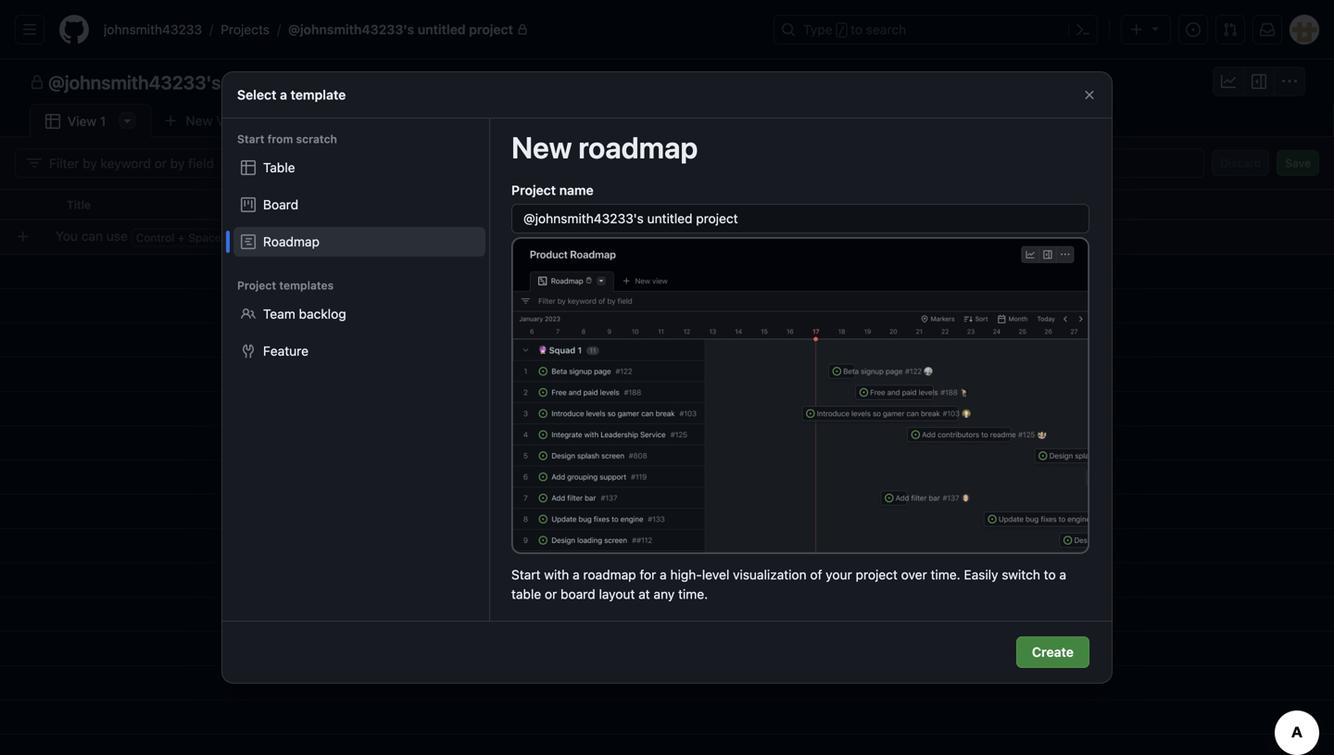 Task type: vqa. For each thing, say whether or not it's contained in the screenshot.
3rd "star" icon from the bottom
no



Task type: describe. For each thing, give the bounding box(es) containing it.
layout
[[599, 587, 635, 602]]

your
[[826, 568, 853, 583]]

status
[[856, 198, 891, 211]]

sc 9kayk9 0 image inside view 1 "link"
[[45, 114, 60, 129]]

notifications image
[[1261, 22, 1276, 37]]

or
[[545, 587, 557, 602]]

item
[[289, 228, 315, 244]]

a right for
[[660, 568, 667, 583]]

tab panel containing you can use
[[0, 137, 1335, 756]]

a right select
[[280, 87, 287, 102]]

start for start from scratch
[[237, 133, 265, 146]]

discard
[[1221, 157, 1262, 170]]

view 1
[[68, 114, 106, 129]]

sc 9kayk9 0 image down notifications image
[[1252, 74, 1267, 89]]

roadmap
[[263, 234, 320, 249]]

project image
[[241, 197, 256, 212]]

+
[[178, 231, 185, 244]]

list containing johnsmith43233 / projects /
[[96, 15, 763, 44]]

table element
[[234, 153, 486, 183]]

from
[[268, 133, 293, 146]]

project templates
[[237, 279, 334, 292]]

project for project templates
[[237, 279, 276, 292]]

project roadmap image
[[241, 235, 256, 249]]

to inside start with a roadmap for a high-level visualization of your project over time. easily switch to a table or board layout at any time.
[[1045, 568, 1057, 583]]

select
[[237, 87, 277, 102]]

new roadmap
[[512, 130, 698, 165]]

view 1 link
[[30, 104, 151, 138]]

project for project name
[[512, 183, 556, 198]]

scratch
[[296, 133, 337, 146]]

/ for type
[[839, 24, 845, 37]]

project inside start with a roadmap for a high-level visualization of your project over time. easily switch to a table or board layout at any time.
[[856, 568, 898, 583]]

1 horizontal spatial /
[[277, 22, 281, 37]]

view options for view 1 image
[[120, 113, 135, 128]]

projects
[[221, 22, 270, 37]]

table
[[512, 587, 542, 602]]

tab list containing new view
[[30, 104, 288, 138]]

an
[[271, 228, 285, 244]]

you can use control + space to add an item
[[56, 228, 315, 244]]

type
[[804, 22, 833, 37]]

0 vertical spatial project
[[469, 22, 514, 37]]

assignees column options image
[[812, 197, 827, 212]]

tools image
[[241, 344, 256, 359]]

view filters region
[[15, 148, 1320, 178]]

of
[[811, 568, 823, 583]]

@johnsmith43233's inside project navigation
[[48, 71, 221, 93]]

select a template alert dialog
[[222, 72, 1112, 683]]

start for start with a roadmap for a high-level visualization of your project over time. easily switch to a table or board layout at any time.
[[512, 568, 541, 583]]

team
[[263, 306, 296, 322]]

over
[[902, 568, 928, 583]]

team backlog element
[[234, 299, 486, 329]]

assignees
[[670, 198, 726, 211]]

you
[[56, 228, 78, 244]]

roadmap inside start with a roadmap for a high-level visualization of your project over time. easily switch to a table or board layout at any time.
[[584, 568, 637, 583]]

board element
[[234, 190, 486, 220]]

lock image
[[517, 24, 528, 35]]

name
[[560, 183, 594, 198]]

space
[[189, 231, 221, 244]]

a right switch
[[1060, 568, 1067, 583]]

project name
[[512, 183, 594, 198]]

can
[[81, 228, 103, 244]]

feature
[[263, 343, 309, 359]]

a right the with at the left bottom of the page
[[573, 568, 580, 583]]

level
[[702, 568, 730, 583]]

issue opened image
[[1187, 22, 1201, 37]]

sc 9kayk9 0 image up view 1 "link"
[[30, 75, 44, 90]]

new for new roadmap
[[512, 130, 572, 165]]

table image
[[241, 160, 256, 175]]

switch
[[1002, 568, 1041, 583]]

0 horizontal spatial time.
[[679, 587, 708, 602]]

sc 9kayk9 0 image inside project navigation
[[1222, 74, 1237, 89]]

high-
[[671, 568, 703, 583]]

grid containing you can use
[[0, 189, 1335, 756]]

project templates element
[[222, 299, 489, 366]]

type / to search
[[804, 22, 907, 37]]

any
[[654, 587, 675, 602]]

control
[[136, 231, 175, 244]]

untitled inside project navigation
[[225, 71, 290, 93]]



Task type: locate. For each thing, give the bounding box(es) containing it.
new inside new view popup button
[[186, 113, 213, 128]]

create new item or add existing item image
[[16, 229, 31, 244]]

row down the assignees
[[7, 220, 1335, 254]]

0 horizontal spatial untitled
[[225, 71, 290, 93]]

table
[[263, 160, 295, 175]]

1 vertical spatial @johnsmith43233's
[[48, 71, 221, 93]]

add
[[245, 228, 267, 244]]

sc 9kayk9 0 image up "save" button
[[1283, 74, 1298, 89]]

roadmap up title column options image
[[579, 130, 698, 165]]

project
[[512, 183, 556, 198], [237, 279, 276, 292]]

@johnsmith43233's up template
[[288, 22, 415, 37]]

2 horizontal spatial project
[[856, 568, 898, 583]]

for
[[640, 568, 657, 583]]

1 vertical spatial time.
[[679, 587, 708, 602]]

visualization
[[733, 568, 807, 583]]

start with a roadmap for a high-level visualization of your project over time. easily switch to a table or board layout at any time. image
[[512, 237, 1090, 555]]

homepage image
[[59, 15, 89, 44]]

1 vertical spatial roadmap
[[584, 568, 637, 583]]

view down select
[[216, 113, 246, 128]]

0 vertical spatial @johnsmith43233's
[[288, 22, 415, 37]]

to left search
[[851, 22, 863, 37]]

view
[[216, 113, 246, 128], [68, 114, 97, 129]]

/ for johnsmith43233
[[210, 22, 213, 37]]

2 horizontal spatial to
[[1045, 568, 1057, 583]]

title
[[67, 198, 91, 211]]

board
[[561, 587, 596, 602]]

command palette image
[[1076, 22, 1091, 37]]

start up table image
[[237, 133, 265, 146]]

untitled
[[418, 22, 466, 37], [225, 71, 290, 93]]

1 horizontal spatial @johnsmith43233's
[[288, 22, 415, 37]]

@johnsmith43233's
[[288, 22, 415, 37], [48, 71, 221, 93]]

close image
[[1083, 88, 1098, 102]]

to left add
[[229, 228, 241, 244]]

2 vertical spatial project
[[856, 568, 898, 583]]

new view button
[[151, 106, 258, 136]]

0 horizontal spatial project
[[295, 71, 355, 93]]

team backlog
[[263, 306, 346, 322]]

sc 9kayk9 0 image
[[1252, 74, 1267, 89], [1283, 74, 1298, 89], [30, 75, 44, 90], [27, 156, 42, 171]]

save
[[1286, 157, 1312, 170]]

start from scratch
[[237, 133, 337, 146]]

plus image
[[1130, 22, 1145, 37]]

view inside view 1 "link"
[[68, 114, 97, 129]]

0 horizontal spatial new
[[186, 113, 213, 128]]

@johnsmith43233's untitled project
[[288, 22, 514, 37], [48, 71, 355, 93]]

time. right over
[[931, 568, 961, 583]]

triangle down image
[[1149, 21, 1163, 36]]

1 vertical spatial to
[[229, 228, 241, 244]]

new
[[186, 113, 213, 128], [512, 130, 572, 165]]

0 vertical spatial roadmap
[[579, 130, 698, 165]]

title column options image
[[627, 197, 642, 212]]

1 horizontal spatial time.
[[931, 568, 961, 583]]

grid
[[0, 189, 1335, 756]]

untitled down projects link
[[225, 71, 290, 93]]

0 horizontal spatial to
[[229, 228, 241, 244]]

tab list
[[30, 104, 288, 138]]

project left over
[[856, 568, 898, 583]]

2 vertical spatial to
[[1045, 568, 1057, 583]]

0 vertical spatial sc 9kayk9 0 image
[[1222, 74, 1237, 89]]

0 horizontal spatial view
[[68, 114, 97, 129]]

@johnsmith43233's untitled project link
[[281, 15, 536, 44]]

@johnsmith43233's up the view options for view 1 icon
[[48, 71, 221, 93]]

1 vertical spatial start
[[512, 568, 541, 583]]

sc 9kayk9 0 image down view 1 "link"
[[27, 156, 42, 171]]

project up "people" image
[[237, 279, 276, 292]]

Project name text field
[[513, 205, 1089, 233]]

johnsmith43233
[[104, 22, 202, 37]]

roadmap element
[[234, 227, 486, 257]]

project left lock icon
[[469, 22, 514, 37]]

/
[[210, 22, 213, 37], [277, 22, 281, 37], [839, 24, 845, 37]]

/ inside the type / to search
[[839, 24, 845, 37]]

0 vertical spatial new
[[186, 113, 213, 128]]

projects link
[[213, 15, 277, 44]]

untitled inside @johnsmith43233's untitled project link
[[418, 22, 466, 37]]

1 horizontal spatial view
[[216, 113, 246, 128]]

1 horizontal spatial project
[[512, 183, 556, 198]]

select a template
[[237, 87, 346, 102]]

easily
[[965, 568, 999, 583]]

template
[[291, 87, 346, 102]]

start from scratch element
[[222, 153, 489, 257]]

new for new view
[[186, 113, 213, 128]]

1 horizontal spatial untitled
[[418, 22, 466, 37]]

to inside you can use control + space to add an item
[[229, 228, 241, 244]]

discard button
[[1213, 150, 1270, 176]]

@johnsmith43233's untitled project inside project navigation
[[48, 71, 355, 93]]

0 vertical spatial @johnsmith43233's untitled project
[[288, 22, 514, 37]]

status column options image
[[998, 197, 1012, 212]]

column header
[[0, 189, 56, 221]]

to
[[851, 22, 863, 37], [229, 228, 241, 244], [1045, 568, 1057, 583]]

sc 9kayk9 0 image down git pull request icon
[[1222, 74, 1237, 89]]

view inside new view popup button
[[216, 113, 246, 128]]

feature element
[[234, 337, 486, 366]]

1 horizontal spatial project
[[469, 22, 514, 37]]

new roadmap region
[[0, 0, 1335, 756]]

with
[[544, 568, 570, 583]]

0 vertical spatial untitled
[[418, 22, 466, 37]]

start with a roadmap for a high-level visualization of your project over time. easily switch to a table or board layout at any time.
[[512, 568, 1067, 602]]

2 view from the left
[[68, 114, 97, 129]]

new right the view options for view 1 icon
[[186, 113, 213, 128]]

1 vertical spatial project
[[295, 71, 355, 93]]

project left name
[[512, 183, 556, 198]]

johnsmith43233 / projects /
[[104, 22, 281, 37]]

sc 9kayk9 0 image
[[1222, 74, 1237, 89], [45, 114, 60, 129]]

sc 9kayk9 0 image left view 1
[[45, 114, 60, 129]]

0 vertical spatial to
[[851, 22, 863, 37]]

column header inside grid
[[0, 189, 56, 221]]

1 horizontal spatial new
[[512, 130, 572, 165]]

1 vertical spatial new
[[512, 130, 572, 165]]

search
[[867, 22, 907, 37]]

row
[[0, 189, 1335, 221], [7, 220, 1335, 254]]

1 horizontal spatial sc 9kayk9 0 image
[[1222, 74, 1237, 89]]

add field image
[[1045, 197, 1060, 211]]

row inside grid
[[7, 220, 1335, 254]]

start
[[237, 133, 265, 146], [512, 568, 541, 583]]

list
[[96, 15, 763, 44]]

1 vertical spatial sc 9kayk9 0 image
[[45, 114, 60, 129]]

1 horizontal spatial to
[[851, 22, 863, 37]]

project up scratch on the left top of the page
[[295, 71, 355, 93]]

1 horizontal spatial start
[[512, 568, 541, 583]]

row containing you can use
[[7, 220, 1335, 254]]

project inside navigation
[[295, 71, 355, 93]]

people image
[[241, 307, 256, 322]]

new up project name
[[512, 130, 572, 165]]

a
[[280, 87, 287, 102], [573, 568, 580, 583], [660, 568, 667, 583], [1060, 568, 1067, 583]]

project
[[469, 22, 514, 37], [295, 71, 355, 93], [856, 568, 898, 583]]

new view
[[186, 113, 246, 128]]

to right switch
[[1045, 568, 1057, 583]]

1 vertical spatial project
[[237, 279, 276, 292]]

roadmap up the layout
[[584, 568, 637, 583]]

0 vertical spatial start
[[237, 133, 265, 146]]

0 horizontal spatial /
[[210, 22, 213, 37]]

1 vertical spatial @johnsmith43233's untitled project
[[48, 71, 355, 93]]

backlog
[[299, 306, 346, 322]]

tab panel
[[0, 137, 1335, 756]]

johnsmith43233 link
[[96, 15, 210, 44]]

0 horizontal spatial start
[[237, 133, 265, 146]]

at
[[639, 587, 650, 602]]

row containing title
[[0, 189, 1335, 221]]

sc 9kayk9 0 image inside view filters region
[[27, 156, 42, 171]]

0 horizontal spatial sc 9kayk9 0 image
[[45, 114, 60, 129]]

time.
[[931, 568, 961, 583], [679, 587, 708, 602]]

/ left projects
[[210, 22, 213, 37]]

@johnsmith43233's inside list
[[288, 22, 415, 37]]

2 horizontal spatial /
[[839, 24, 845, 37]]

git pull request image
[[1224, 22, 1239, 37]]

untitled left lock icon
[[418, 22, 466, 37]]

templates
[[279, 279, 334, 292]]

roadmap
[[579, 130, 698, 165], [584, 568, 637, 583]]

row down view filters region
[[0, 189, 1335, 221]]

start up table
[[512, 568, 541, 583]]

view left 1
[[68, 114, 97, 129]]

new inside the select a template alert dialog
[[512, 130, 572, 165]]

1 vertical spatial untitled
[[225, 71, 290, 93]]

board
[[263, 197, 299, 212]]

save button
[[1278, 150, 1320, 176]]

0 horizontal spatial @johnsmith43233's
[[48, 71, 221, 93]]

start inside start with a roadmap for a high-level visualization of your project over time. easily switch to a table or board layout at any time.
[[512, 568, 541, 583]]

time. down high-
[[679, 587, 708, 602]]

0 vertical spatial project
[[512, 183, 556, 198]]

1 view from the left
[[216, 113, 246, 128]]

/ right type
[[839, 24, 845, 37]]

project navigation
[[0, 59, 1335, 104]]

/ right projects
[[277, 22, 281, 37]]

use
[[106, 228, 128, 244]]

0 horizontal spatial project
[[237, 279, 276, 292]]

0 vertical spatial time.
[[931, 568, 961, 583]]

1
[[100, 114, 106, 129]]



